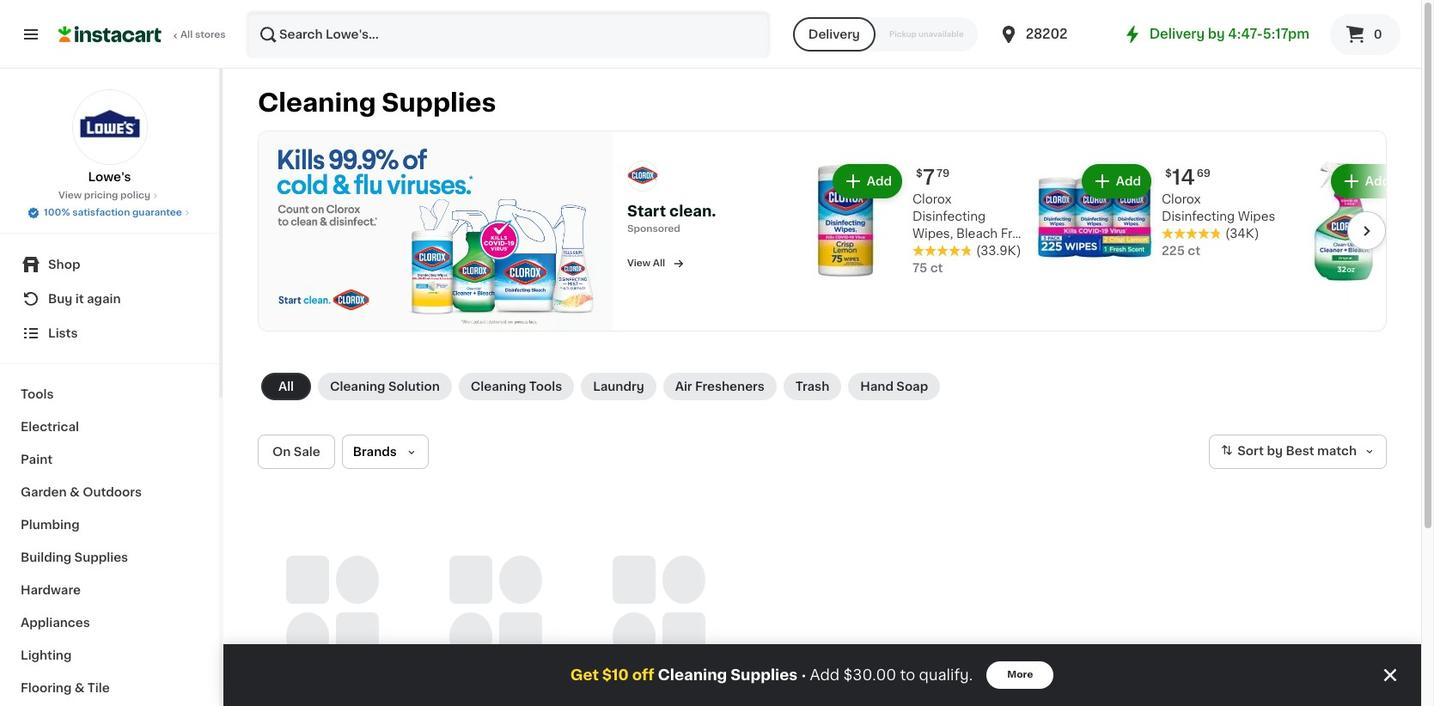 Task type: locate. For each thing, give the bounding box(es) containing it.
pricing
[[84, 191, 118, 200]]

to
[[900, 669, 915, 682]]

hand
[[860, 380, 894, 392]]

tools link
[[10, 378, 209, 411]]

add
[[867, 176, 892, 188], [1116, 176, 1141, 188], [1365, 176, 1390, 188], [810, 669, 840, 682]]

1 horizontal spatial view
[[627, 259, 651, 268]]

0 horizontal spatial by
[[1208, 27, 1225, 40]]

1 horizontal spatial $
[[1165, 169, 1172, 179]]

sale
[[294, 446, 320, 458]]

view inside cleaning supplies main content
[[627, 259, 651, 268]]

tools
[[529, 380, 562, 392], [21, 388, 54, 400]]

&
[[70, 486, 80, 498], [75, 682, 85, 694]]

qualify.
[[919, 669, 973, 682]]

1 horizontal spatial disinfecting
[[1162, 211, 1235, 223]]

1 horizontal spatial by
[[1267, 445, 1283, 457]]

delivery by 4:47-5:17pm link
[[1122, 24, 1310, 45]]

view
[[58, 191, 82, 200], [627, 259, 651, 268]]

& inside garden & outdoors link
[[70, 486, 80, 498]]

hardware
[[21, 584, 81, 596]]

cleaning inside 'link'
[[330, 380, 385, 392]]

add for first add button from right
[[1365, 176, 1390, 188]]

0 horizontal spatial disinfecting
[[913, 211, 986, 223]]

None search field
[[246, 10, 771, 58]]

2 $ from the left
[[1165, 169, 1172, 179]]

0 horizontal spatial view
[[58, 191, 82, 200]]

trash link
[[784, 373, 841, 400]]

ct
[[1188, 245, 1201, 257], [930, 262, 943, 274]]

100% satisfaction guarantee
[[44, 208, 182, 217]]

75 ct
[[913, 262, 943, 274]]

lowe's
[[88, 171, 131, 183]]

by left 4:47-
[[1208, 27, 1225, 40]]

best
[[1286, 445, 1314, 457]]

2 horizontal spatial supplies
[[731, 669, 798, 682]]

plumbing link
[[10, 509, 209, 541]]

supplies inside get $10 off cleaning supplies • add $30.00 to qualify.
[[731, 669, 798, 682]]

$ left the '79' at the right of page
[[916, 169, 923, 179]]

add for add button corresponding to 14
[[1116, 176, 1141, 188]]

by inside field
[[1267, 445, 1283, 457]]

wipes, down bleach
[[969, 245, 1010, 257]]

electrical link
[[10, 411, 209, 443]]

$ inside $ 7 79
[[916, 169, 923, 179]]

1 vertical spatial supplies
[[74, 552, 128, 564]]

clorox for 14
[[1162, 194, 1201, 206]]

0 vertical spatial wipes,
[[913, 228, 953, 240]]

flooring & tile link
[[10, 672, 209, 705]]

0 vertical spatial supplies
[[382, 90, 496, 115]]

2 horizontal spatial add button
[[1333, 166, 1399, 197]]

service type group
[[793, 17, 978, 52]]

& inside flooring & tile link
[[75, 682, 85, 694]]

1 horizontal spatial clorox
[[1162, 194, 1201, 206]]

start
[[627, 205, 666, 219]]

tools up electrical
[[21, 388, 54, 400]]

1 horizontal spatial delivery
[[1149, 27, 1205, 40]]

1 vertical spatial &
[[75, 682, 85, 694]]

225 ct
[[1162, 245, 1201, 257]]

building supplies link
[[10, 541, 209, 574]]

0 horizontal spatial clorox
[[913, 194, 952, 206]]

clorox disinfecting wipes, bleach free cleaning wipes, crisp lemon
[[913, 194, 1028, 274]]

cleaning
[[258, 90, 376, 115], [913, 245, 966, 257], [330, 380, 385, 392], [471, 380, 526, 392], [658, 669, 727, 682]]

clorox inside clorox disinfecting wipes
[[1162, 194, 1201, 206]]

flooring & tile
[[21, 682, 110, 694]]

view down spo
[[627, 259, 651, 268]]

by
[[1208, 27, 1225, 40], [1267, 445, 1283, 457]]

1 horizontal spatial add button
[[1083, 166, 1150, 197]]

best match
[[1286, 445, 1357, 457]]

hand soap link
[[848, 373, 940, 400]]

0 horizontal spatial delivery
[[808, 28, 860, 40]]

add button for 14
[[1083, 166, 1150, 197]]

& for flooring
[[75, 682, 85, 694]]

supplies for building supplies
[[74, 552, 128, 564]]

add link
[[1284, 161, 1434, 301]]

1 vertical spatial by
[[1267, 445, 1283, 457]]

2 clorox from the left
[[1162, 194, 1201, 206]]

spo
[[627, 225, 646, 234]]

delivery inside button
[[808, 28, 860, 40]]

hardware link
[[10, 574, 209, 607]]

2 vertical spatial all
[[278, 380, 294, 392]]

free
[[1001, 228, 1028, 240]]

lighting
[[21, 650, 72, 662]]

$ inside $ 14 69
[[1165, 169, 1172, 179]]

1 horizontal spatial wipes,
[[969, 245, 1010, 257]]

all
[[180, 30, 193, 40], [653, 259, 665, 268], [278, 380, 294, 392]]

all for all stores
[[180, 30, 193, 40]]

$ 14 69
[[1165, 168, 1211, 188]]

solution
[[388, 380, 440, 392]]

lighting link
[[10, 639, 209, 672]]

view up the 100%
[[58, 191, 82, 200]]

1 horizontal spatial tools
[[529, 380, 562, 392]]

by for sort
[[1267, 445, 1283, 457]]

$
[[916, 169, 923, 179], [1165, 169, 1172, 179]]

•
[[801, 668, 806, 682]]

7
[[923, 168, 935, 188]]

all left stores
[[180, 30, 193, 40]]

1 horizontal spatial supplies
[[382, 90, 496, 115]]

ct right 225
[[1188, 245, 1201, 257]]

appliances
[[21, 617, 90, 629]]

brands
[[353, 446, 397, 458]]

by for delivery
[[1208, 27, 1225, 40]]

wipes, up crisp
[[913, 228, 953, 240]]

2 add button from the left
[[1083, 166, 1150, 197]]

disinfecting up 225 ct
[[1162, 211, 1235, 223]]

by right sort
[[1267, 445, 1283, 457]]

1 horizontal spatial all
[[278, 380, 294, 392]]

delivery button
[[793, 17, 876, 52]]

disinfecting up bleach
[[913, 211, 986, 223]]

disinfecting inside clorox disinfecting wipes, bleach free cleaning wipes, crisp lemon
[[913, 211, 986, 223]]

Best match Sort by field
[[1209, 435, 1387, 469]]

0 horizontal spatial all
[[180, 30, 193, 40]]

0 horizontal spatial add button
[[834, 166, 901, 197]]

1 clorox from the left
[[913, 194, 952, 206]]

tools left laundry
[[529, 380, 562, 392]]

garden & outdoors
[[21, 486, 142, 498]]

0 vertical spatial ct
[[1188, 245, 1201, 257]]

outdoors
[[83, 486, 142, 498]]

1 horizontal spatial ct
[[1188, 245, 1201, 257]]

disinfecting
[[913, 211, 986, 223], [1162, 211, 1235, 223]]

laundry
[[593, 380, 644, 392]]

view pricing policy
[[58, 191, 150, 200]]

1 vertical spatial ct
[[930, 262, 943, 274]]

2 vertical spatial supplies
[[731, 669, 798, 682]]

0 vertical spatial &
[[70, 486, 80, 498]]

clorox for 7
[[913, 194, 952, 206]]

electrical
[[21, 421, 79, 433]]

add button
[[834, 166, 901, 197], [1083, 166, 1150, 197], [1333, 166, 1399, 197]]

clorox down $ 7 79
[[913, 194, 952, 206]]

more
[[1007, 670, 1033, 680]]

clorox down 14
[[1162, 194, 1201, 206]]

delivery for delivery
[[808, 28, 860, 40]]

$ 7 79
[[916, 168, 950, 188]]

& for garden
[[70, 486, 80, 498]]

disinfecting for 14
[[1162, 211, 1235, 223]]

add for add button associated with 7
[[867, 176, 892, 188]]

1 add button from the left
[[834, 166, 901, 197]]

air fresheners
[[675, 380, 765, 392]]

0 horizontal spatial ct
[[930, 262, 943, 274]]

disinfecting inside clorox disinfecting wipes
[[1162, 211, 1235, 223]]

0 vertical spatial view
[[58, 191, 82, 200]]

& left tile
[[75, 682, 85, 694]]

0 horizontal spatial $
[[916, 169, 923, 179]]

it
[[75, 293, 84, 305]]

2 disinfecting from the left
[[1162, 211, 1235, 223]]

1 vertical spatial all
[[653, 259, 665, 268]]

clorox inside clorox disinfecting wipes, bleach free cleaning wipes, crisp lemon
[[913, 194, 952, 206]]

1 $ from the left
[[916, 169, 923, 179]]

paint
[[21, 454, 53, 466]]

1 disinfecting from the left
[[913, 211, 986, 223]]

0 horizontal spatial supplies
[[74, 552, 128, 564]]

69
[[1197, 169, 1211, 179]]

0 vertical spatial by
[[1208, 27, 1225, 40]]

supplies
[[382, 90, 496, 115], [74, 552, 128, 564], [731, 669, 798, 682]]

all up on
[[278, 380, 294, 392]]

& right "garden"
[[70, 486, 80, 498]]

ct right 75
[[930, 262, 943, 274]]

$ left 69
[[1165, 169, 1172, 179]]

all down nsored
[[653, 259, 665, 268]]

4:47-
[[1228, 27, 1263, 40]]

0 vertical spatial all
[[180, 30, 193, 40]]

1 vertical spatial view
[[627, 259, 651, 268]]

treatment tracker modal dialog
[[223, 644, 1421, 706]]



Task type: describe. For each thing, give the bounding box(es) containing it.
lists link
[[10, 316, 209, 351]]

start clean. spo nsored
[[627, 205, 716, 234]]

plumbing
[[21, 519, 80, 531]]

view pricing policy link
[[58, 189, 161, 203]]

brands button
[[342, 435, 429, 469]]

garden
[[21, 486, 67, 498]]

garden & outdoors link
[[10, 476, 209, 509]]

on sale button
[[258, 435, 335, 469]]

crisp
[[913, 262, 945, 274]]

lists
[[48, 327, 78, 339]]

get $10 off cleaning supplies • add $30.00 to qualify.
[[570, 668, 973, 682]]

add button for 7
[[834, 166, 901, 197]]

sort by
[[1238, 445, 1283, 457]]

Search field
[[247, 12, 769, 57]]

air fresheners link
[[663, 373, 777, 400]]

cleaning for cleaning tools
[[471, 380, 526, 392]]

hand soap
[[860, 380, 928, 392]]

all stores
[[180, 30, 226, 40]]

policy
[[120, 191, 150, 200]]

tools inside cleaning supplies main content
[[529, 380, 562, 392]]

more button
[[987, 662, 1054, 689]]

get
[[570, 669, 599, 682]]

view for view pricing policy
[[58, 191, 82, 200]]

delivery for delivery by 4:47-5:17pm
[[1149, 27, 1205, 40]]

0 horizontal spatial wipes,
[[913, 228, 953, 240]]

14
[[1172, 168, 1195, 188]]

79
[[937, 169, 950, 179]]

appliances link
[[10, 607, 209, 639]]

100% satisfaction guarantee button
[[27, 203, 192, 220]]

ct for 14
[[1188, 245, 1201, 257]]

(34k)
[[1225, 228, 1259, 240]]

ct for 7
[[930, 262, 943, 274]]

again
[[87, 293, 121, 305]]

view all
[[627, 259, 665, 268]]

supplies for cleaning supplies
[[382, 90, 496, 115]]

28202 button
[[998, 10, 1101, 58]]

cleaning tools
[[471, 380, 562, 392]]

cleaning supplies
[[258, 90, 496, 115]]

buy it again link
[[10, 282, 209, 316]]

buy it again
[[48, 293, 121, 305]]

$ for 7
[[916, 169, 923, 179]]

paint link
[[10, 443, 209, 476]]

$10
[[602, 669, 629, 682]]

on sale
[[272, 446, 320, 458]]

cleaning inside get $10 off cleaning supplies • add $30.00 to qualify.
[[658, 669, 727, 682]]

buy
[[48, 293, 73, 305]]

wipes
[[1238, 211, 1276, 223]]

cleaning tools link
[[459, 373, 574, 400]]

28202
[[1026, 27, 1068, 40]]

kills 99.9% of cold & flu viruses. image
[[259, 131, 613, 331]]

laundry link
[[581, 373, 656, 400]]

2 horizontal spatial all
[[653, 259, 665, 268]]

0 button
[[1330, 14, 1401, 55]]

clorox image
[[627, 161, 658, 192]]

cleaning for cleaning solution
[[330, 380, 385, 392]]

add inside get $10 off cleaning supplies • add $30.00 to qualify.
[[810, 669, 840, 682]]

disinfecting for 7
[[913, 211, 986, 223]]

bleach
[[956, 228, 998, 240]]

0 horizontal spatial tools
[[21, 388, 54, 400]]

nsored
[[646, 225, 680, 234]]

lemon
[[948, 262, 989, 274]]

instacart logo image
[[58, 24, 162, 45]]

$30.00
[[843, 669, 897, 682]]

0
[[1374, 28, 1382, 40]]

cleaning supplies main content
[[223, 69, 1434, 706]]

100%
[[44, 208, 70, 217]]

shop
[[48, 259, 80, 271]]

shop link
[[10, 247, 209, 282]]

lowe's logo image
[[72, 89, 147, 165]]

75
[[913, 262, 927, 274]]

soap
[[897, 380, 928, 392]]

building
[[21, 552, 71, 564]]

match
[[1317, 445, 1357, 457]]

air
[[675, 380, 692, 392]]

(33.9k)
[[976, 245, 1021, 257]]

225
[[1162, 245, 1185, 257]]

all stores link
[[58, 10, 227, 58]]

stores
[[195, 30, 226, 40]]

cleaning for cleaning supplies
[[258, 90, 376, 115]]

view for view all
[[627, 259, 651, 268]]

clean.
[[669, 205, 716, 219]]

cleaning solution link
[[318, 373, 452, 400]]

lowe's link
[[72, 89, 147, 186]]

5:17pm
[[1263, 27, 1310, 40]]

1 vertical spatial wipes,
[[969, 245, 1010, 257]]

guarantee
[[132, 208, 182, 217]]

cleaning inside clorox disinfecting wipes, bleach free cleaning wipes, crisp lemon
[[913, 245, 966, 257]]

$ for 14
[[1165, 169, 1172, 179]]

sort
[[1238, 445, 1264, 457]]

off
[[632, 669, 654, 682]]

3 add button from the left
[[1333, 166, 1399, 197]]

all for all
[[278, 380, 294, 392]]

flooring
[[21, 682, 72, 694]]

fresheners
[[695, 380, 765, 392]]



Task type: vqa. For each thing, say whether or not it's contained in the screenshot.
Eucalyptus Spearmint PocketBac Hand Sanitizer's $ 1 95
no



